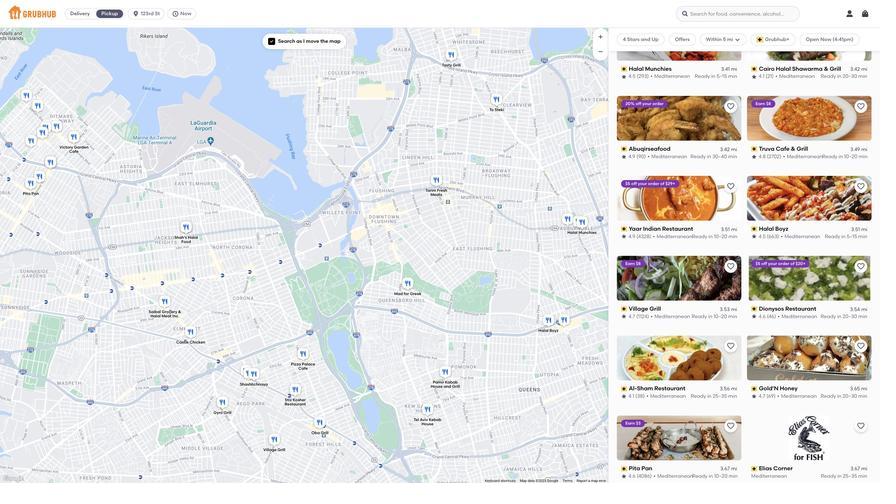 Task type: locate. For each thing, give the bounding box(es) containing it.
ready in 10–20 min
[[823, 153, 868, 159], [692, 233, 738, 239], [692, 313, 738, 319], [693, 473, 738, 479]]

svg image inside "now" button
[[172, 10, 179, 17]]

of left $20+
[[791, 261, 795, 266]]

mediterranean for truva cafe & grill
[[787, 153, 823, 159]]

corner
[[774, 465, 793, 472]]

map region
[[0, 14, 664, 483]]

search
[[278, 38, 295, 44]]

earn $3
[[626, 421, 641, 426]]

1 horizontal spatial earn $8
[[756, 101, 771, 106]]

0 vertical spatial ready in 5–15 min
[[695, 73, 738, 79]]

cafe inside the pizza palace cafe
[[299, 366, 308, 371]]

0 vertical spatial 4.9
[[629, 153, 636, 159]]

4.8 (2702)
[[759, 153, 782, 159]]

& for truva cafe & grill
[[791, 145, 796, 152]]

(4:41pm)
[[833, 36, 854, 42]]

1 vertical spatial of
[[791, 261, 795, 266]]

google image
[[2, 474, 25, 483]]

1 vertical spatial $5
[[756, 261, 761, 266]]

1 3.51 from the left
[[721, 226, 730, 232]]

1 horizontal spatial &
[[791, 145, 796, 152]]

village grill
[[629, 305, 661, 312], [264, 448, 286, 452]]

0 horizontal spatial halal boyz
[[539, 328, 559, 333]]

1 horizontal spatial 4.7
[[759, 393, 766, 399]]

3.41
[[722, 66, 730, 72]]

save this restaurant image for yaar indian restaurant
[[727, 182, 736, 191]]

1 vertical spatial 3.42 mi
[[721, 146, 738, 152]]

0 horizontal spatial svg image
[[172, 10, 179, 17]]

• right (663) at the right of page
[[781, 233, 783, 239]]

save this restaurant image for al-sham restaurant
[[727, 342, 736, 351]]

20–30
[[843, 73, 858, 79], [843, 313, 858, 319], [843, 393, 858, 399]]

cairo halal shawarma & grill
[[759, 65, 842, 72]]

3.42 up 30–40
[[721, 146, 730, 152]]

0 vertical spatial 4.5
[[629, 73, 636, 79]]

0 vertical spatial 25–35
[[713, 393, 727, 399]]

off down the 4.9 (90)
[[632, 181, 637, 186]]

4.9 (90)
[[629, 153, 646, 159]]

earn for truva cafe & grill
[[756, 101, 766, 106]]

earn down 4.1 (21)
[[756, 101, 766, 106]]

2 vertical spatial your
[[769, 261, 778, 266]]

star icon image left 4.6 (46)
[[752, 314, 757, 319]]

1 vertical spatial house
[[422, 422, 434, 426]]

restaurant inside map region
[[285, 402, 306, 407]]

0 horizontal spatial 4.1
[[629, 393, 635, 399]]

cafe inside victory garden cafe
[[69, 149, 79, 154]]

star icon image left 4.9 (4328)
[[622, 234, 627, 239]]

subscription pass image
[[622, 67, 628, 72], [752, 147, 758, 152], [622, 227, 628, 231], [622, 306, 628, 311], [752, 306, 758, 311]]

2 save this restaurant image from the top
[[727, 182, 736, 191]]

map right a
[[591, 479, 598, 483]]

4.6 left (46)
[[759, 313, 766, 319]]

• for truva cafe & grill
[[784, 153, 786, 159]]

save this restaurant image for halal boyz
[[857, 182, 866, 191]]

pan inside map region
[[31, 191, 39, 196]]

0 vertical spatial order
[[653, 101, 664, 106]]

svg image
[[846, 10, 854, 18], [172, 10, 179, 17], [735, 37, 741, 43]]

4.9
[[629, 153, 636, 159], [629, 233, 636, 239]]

your for dionysos restaurant
[[769, 261, 778, 266]]

2 vertical spatial ready in 20–30 min
[[821, 393, 868, 399]]

in
[[712, 73, 716, 79], [838, 73, 842, 79], [707, 153, 712, 159], [839, 153, 843, 159], [709, 233, 713, 239], [842, 233, 846, 239], [709, 313, 713, 319], [838, 313, 842, 319], [708, 393, 712, 399], [838, 393, 842, 399], [709, 473, 713, 479], [838, 473, 842, 479]]

cafe for victory garden cafe
[[69, 149, 79, 154]]

off right 20%
[[636, 101, 642, 106]]

1 horizontal spatial ready in 25–35 min
[[821, 473, 868, 479]]

tarim fresh meats image
[[430, 173, 444, 188]]

subscription pass image
[[752, 67, 758, 72], [622, 147, 628, 152], [752, 227, 758, 231], [622, 386, 628, 391], [752, 386, 758, 391], [622, 466, 628, 471], [752, 466, 758, 471]]

star icon image for al-sham restaurant
[[622, 394, 627, 399]]

4.5 left (663) at the right of page
[[759, 233, 766, 239]]

save this restaurant image for cairo halal shawarma & grill
[[857, 22, 866, 31]]

0 horizontal spatial 3.42
[[721, 146, 730, 152]]

• mediterranean for gold'n honey
[[778, 393, 817, 399]]

1 vertical spatial halal boyz
[[539, 328, 559, 333]]

0 horizontal spatial of
[[661, 181, 665, 186]]

10–20 for village grill
[[714, 313, 727, 319]]

star icon image
[[622, 74, 627, 80], [752, 74, 757, 80], [622, 154, 627, 159], [752, 154, 757, 159], [622, 234, 627, 239], [752, 234, 757, 239], [622, 314, 627, 319], [752, 314, 757, 319], [622, 394, 627, 399], [752, 394, 757, 399], [622, 474, 627, 479]]

0 vertical spatial house
[[431, 384, 443, 389]]

pita inside map region
[[23, 191, 31, 196]]

1 horizontal spatial 3.42
[[851, 66, 861, 72]]

order left $20+
[[779, 261, 790, 266]]

earn $8
[[756, 101, 771, 106], [626, 261, 641, 266]]

3.42 down (4:41pm)
[[851, 66, 861, 72]]

min for truva cafe & grill
[[859, 153, 868, 159]]

your down (663) at the right of page
[[769, 261, 778, 266]]

ready for al-sham restaurant
[[691, 393, 707, 399]]

1 horizontal spatial now
[[821, 36, 832, 42]]

0 horizontal spatial cafe
[[69, 149, 79, 154]]

0 vertical spatial now
[[180, 11, 192, 17]]

1 20–30 from the top
[[843, 73, 858, 79]]

$8 down (21)
[[767, 101, 771, 106]]

restaurant right sham
[[655, 385, 686, 392]]

mediterranean for pita pan
[[658, 473, 694, 479]]

gold'n
[[759, 385, 779, 392]]

1 vertical spatial ready in 25–35 min
[[821, 473, 868, 479]]

ready
[[695, 73, 710, 79], [821, 73, 837, 79], [691, 153, 706, 159], [823, 153, 838, 159], [692, 233, 708, 239], [825, 233, 841, 239], [692, 313, 707, 319], [821, 313, 837, 319], [691, 393, 707, 399], [821, 393, 837, 399], [693, 473, 708, 479], [821, 473, 837, 479]]

0 vertical spatial ready in 20–30 min
[[821, 73, 868, 79]]

3.42 for cairo halal shawarma & grill
[[851, 66, 861, 72]]

(90)
[[637, 153, 646, 159]]

grill inside pamir kabab house and grill
[[452, 384, 460, 389]]

truva cafe & grill
[[759, 145, 809, 152]]

your right 20%
[[643, 101, 652, 106]]

1 3.51 mi from the left
[[721, 226, 738, 232]]

0 vertical spatial pan
[[31, 191, 39, 196]]

3.49
[[851, 146, 861, 152]]

earn for pita pan
[[626, 421, 635, 426]]

mythos authentic hellenic cuisine image
[[561, 212, 575, 227]]

4 save this restaurant image from the top
[[727, 422, 736, 431]]

star icon image for yaar indian restaurant
[[622, 234, 627, 239]]

star icon image for pita pan
[[622, 474, 627, 479]]

mediterranean down halal munchies
[[655, 73, 690, 79]]

keyboard shortcuts button
[[485, 479, 516, 483]]

earn $8 down 4.9 (4328)
[[626, 261, 641, 266]]

house right tel
[[422, 422, 434, 426]]

• mediterranean down halal munchies
[[651, 73, 690, 79]]

2 3.51 from the left
[[852, 226, 861, 232]]

to steki image
[[490, 92, 504, 108]]

mediterranean for village grill
[[655, 313, 691, 319]]

0 horizontal spatial 3.51
[[721, 226, 730, 232]]

0 horizontal spatial now
[[180, 11, 192, 17]]

0 horizontal spatial 3.67 mi
[[721, 466, 738, 472]]

svg image
[[862, 10, 870, 18], [132, 10, 139, 17], [682, 10, 689, 17], [270, 39, 274, 44]]

subscription pass image for cairo halal shawarma & grill
[[752, 67, 758, 72]]

• mediterranean up $20+
[[781, 233, 821, 239]]

2 4.9 from the top
[[629, 233, 636, 239]]

keyboard
[[485, 479, 500, 483]]

star icon image left 4.8
[[752, 154, 757, 159]]

halal right cairo
[[776, 65, 791, 72]]

1 vertical spatial ready in 20–30 min
[[821, 313, 868, 319]]

halal inside saibal grocery & halal meat inc.
[[151, 314, 161, 318]]

1 vertical spatial earn $8
[[626, 261, 641, 266]]

0 horizontal spatial munchies
[[579, 230, 597, 235]]

restaurant
[[663, 225, 694, 232], [786, 305, 817, 312], [655, 385, 686, 392], [285, 402, 306, 407]]

meat
[[162, 314, 172, 318]]

• right (90)
[[648, 153, 650, 159]]

• for al-sham restaurant
[[647, 393, 649, 399]]

layali dubai restaurant image
[[44, 155, 58, 170]]

halal boyz inside map region
[[539, 328, 559, 333]]

1 horizontal spatial svg image
[[735, 37, 741, 43]]

min for halal boyz
[[859, 233, 868, 239]]

save this restaurant image for halal munchies
[[727, 22, 736, 31]]

restaurant right indian at the right of page
[[663, 225, 694, 232]]

saibal grocery & halal meat inc.
[[149, 309, 181, 318]]

house inside pamir kabab house and grill
[[431, 384, 443, 389]]

save this restaurant image
[[727, 22, 736, 31], [857, 22, 866, 31], [857, 102, 866, 111], [857, 182, 866, 191], [857, 262, 866, 271], [727, 342, 736, 351], [857, 342, 866, 351], [857, 422, 866, 431]]

$5 off your order of $20+
[[756, 261, 806, 266]]

mediterranean for gold'n honey
[[782, 393, 817, 399]]

house left the kabab
[[431, 384, 443, 389]]

• down truva cafe & grill
[[784, 153, 786, 159]]

ready in 10–20 min for village grill
[[692, 313, 738, 319]]

mediterranean down al-sham restaurant
[[651, 393, 686, 399]]

stix
[[285, 398, 292, 402]]

pita pan image
[[24, 176, 38, 192]]

123rd st button
[[128, 8, 167, 19]]

dionysos restaurant logo image
[[748, 256, 872, 301]]

0 horizontal spatial 4.6
[[629, 473, 636, 479]]

1 vertical spatial pan
[[642, 465, 653, 472]]

mediterranean down the abuqirseafood
[[652, 153, 688, 159]]

sham
[[637, 385, 653, 392]]

3.54 mi
[[851, 306, 868, 312]]

3 ready in 20–30 min from the top
[[821, 393, 868, 399]]

of left $29+
[[661, 181, 665, 186]]

1 horizontal spatial 3.51 mi
[[852, 226, 868, 232]]

star icon image for halal munchies
[[622, 74, 627, 80]]

(4328)
[[637, 233, 652, 239]]

• right (38)
[[647, 393, 649, 399]]

plus icon image
[[597, 33, 605, 40]]

pickup
[[101, 11, 118, 17]]

save this restaurant image
[[727, 102, 736, 111], [727, 182, 736, 191], [727, 262, 736, 271], [727, 422, 736, 431]]

and left up
[[641, 36, 651, 42]]

4.1 (38)
[[629, 393, 645, 399]]

castle chicken
[[176, 340, 205, 345]]

stix kosher restaurant image
[[288, 382, 303, 398]]

halal boyz
[[759, 225, 789, 232], [539, 328, 559, 333]]

(2702)
[[767, 153, 782, 159]]

0 vertical spatial 4.7
[[629, 313, 636, 319]]

your for yaar indian restaurant
[[638, 181, 647, 186]]

taim mediterranean kitchen image
[[557, 313, 572, 328]]

0 horizontal spatial earn $8
[[626, 261, 641, 266]]

2 vertical spatial earn
[[626, 421, 635, 426]]

0 vertical spatial halal boyz
[[759, 225, 789, 232]]

1 horizontal spatial of
[[791, 261, 795, 266]]

mediterranean right "(4086)"
[[658, 473, 694, 479]]

2 3.67 from the left
[[851, 466, 861, 472]]

pita pan down al-sham restaurant icon
[[23, 191, 39, 196]]

hamido seafood image
[[50, 119, 64, 135]]

ready in 5–15 min for halal munchies
[[695, 73, 738, 79]]

now right open
[[821, 36, 832, 42]]

1 horizontal spatial map
[[591, 479, 598, 483]]

• for pita pan
[[654, 473, 656, 479]]

• mediterranean for pita pan
[[654, 473, 694, 479]]

inc.
[[173, 314, 179, 318]]

0 horizontal spatial pan
[[31, 191, 39, 196]]

earn for village grill
[[626, 261, 635, 266]]

cafe for pizza palace cafe
[[299, 366, 308, 371]]

chicken
[[190, 340, 205, 345]]

4.6 for pita pan
[[629, 473, 636, 479]]

• mediterranean down cairo halal shawarma & grill
[[776, 73, 815, 79]]

victory garden cafe image
[[67, 130, 81, 145]]

off for yaar indian restaurant
[[632, 181, 637, 186]]

3.42 mi for abuqirseafood
[[721, 146, 738, 152]]

1 3.67 mi from the left
[[721, 466, 738, 472]]

oba
[[312, 430, 320, 435]]

2 20–30 from the top
[[843, 313, 858, 319]]

• mediterranean for al-sham restaurant
[[647, 393, 686, 399]]

3 save this restaurant image from the top
[[727, 262, 736, 271]]

munchies up (293) on the right
[[645, 65, 672, 72]]

• mediterranean down al-sham restaurant
[[647, 393, 686, 399]]

castle
[[176, 340, 189, 345]]

earn
[[756, 101, 766, 106], [626, 261, 635, 266], [626, 421, 635, 426]]

1 vertical spatial and
[[444, 384, 451, 389]]

ready for elias corner
[[821, 473, 837, 479]]

$8 down 4.9 (4328)
[[636, 261, 641, 266]]

saibal
[[149, 309, 161, 314]]

1 vertical spatial your
[[638, 181, 647, 186]]

delivery
[[70, 11, 90, 17]]

1 horizontal spatial $8
[[767, 101, 771, 106]]

• down halal munchies
[[651, 73, 653, 79]]

your down (90)
[[638, 181, 647, 186]]

• right "(4086)"
[[654, 473, 656, 479]]

off down 4.5 (663) on the right of page
[[762, 261, 768, 266]]

4.6 left "(4086)"
[[629, 473, 636, 479]]

in for halal boyz
[[842, 233, 846, 239]]

mediterranean right (1124) at the bottom right of page
[[655, 313, 691, 319]]

1 save this restaurant image from the top
[[727, 102, 736, 111]]

truva cafe & grill image
[[40, 118, 55, 134]]

in for yaar indian restaurant
[[709, 233, 713, 239]]

& right "truva"
[[791, 145, 796, 152]]

0 horizontal spatial boyz
[[550, 328, 559, 333]]

0 vertical spatial 4.1
[[759, 73, 765, 79]]

0 vertical spatial pita pan
[[23, 191, 39, 196]]

$5
[[626, 181, 631, 186], [756, 261, 761, 266]]

star icon image for cairo halal shawarma & grill
[[752, 74, 757, 80]]

shah's halal food image
[[179, 220, 193, 236]]

3.67
[[721, 466, 730, 472], [851, 466, 861, 472]]

mediterranean down truva cafe & grill
[[787, 153, 823, 159]]

cafe up (2702) at the top of page
[[776, 145, 790, 152]]

and down pamir kabab house and grill icon
[[444, 384, 451, 389]]

3.67 for pan
[[721, 466, 730, 472]]

map
[[330, 38, 341, 44], [591, 479, 598, 483]]

0 vertical spatial 4.6
[[759, 313, 766, 319]]

halal boyz image
[[542, 313, 556, 329]]

(4086)
[[637, 473, 652, 479]]

1 vertical spatial 20–30
[[843, 313, 858, 319]]

123rd st
[[141, 11, 160, 17]]

star icon image left 4.7 (69)
[[752, 394, 757, 399]]

3.42 mi down (4:41pm)
[[851, 66, 868, 72]]

3.51
[[721, 226, 730, 232], [852, 226, 861, 232]]

0 horizontal spatial pita pan
[[23, 191, 39, 196]]

$5 down 4.5 (663) on the right of page
[[756, 261, 761, 266]]

off for abuqirseafood
[[636, 101, 642, 106]]

•
[[651, 73, 653, 79], [776, 73, 778, 79], [648, 153, 650, 159], [784, 153, 786, 159], [653, 233, 655, 239], [781, 233, 783, 239], [651, 313, 653, 319], [778, 313, 780, 319], [647, 393, 649, 399], [778, 393, 780, 399], [654, 473, 656, 479]]

halal up 4.5 (293)
[[629, 65, 644, 72]]

castle chicken image
[[184, 325, 198, 340]]

1 horizontal spatial 25–35
[[843, 473, 858, 479]]

mediterranean up $20+
[[785, 233, 821, 239]]

• mediterranean for village grill
[[651, 313, 691, 319]]

steki
[[495, 108, 504, 112]]

0 horizontal spatial 4.7
[[629, 313, 636, 319]]

• mediterranean for yaar indian restaurant
[[653, 233, 693, 239]]

star icon image left the 4.9 (90)
[[622, 154, 627, 159]]

of
[[661, 181, 665, 186], [791, 261, 795, 266]]

shashlichnaya
[[240, 382, 268, 387]]

• mediterranean down truva cafe & grill
[[784, 153, 823, 159]]

3.42
[[851, 66, 861, 72], [721, 146, 730, 152]]

(38)
[[636, 393, 645, 399]]

mediterranean down cairo halal shawarma & grill
[[780, 73, 815, 79]]

save this restaurant image for elias corner
[[857, 422, 866, 431]]

• mediterranean down yaar indian restaurant
[[653, 233, 693, 239]]

1 vertical spatial 4.1
[[629, 393, 635, 399]]

cafe down victory garden cafe "icon"
[[69, 149, 79, 154]]

3 20–30 from the top
[[843, 393, 858, 399]]

0 vertical spatial earn
[[756, 101, 766, 106]]

• mediterranean
[[651, 73, 690, 79], [776, 73, 815, 79], [648, 153, 688, 159], [784, 153, 823, 159], [653, 233, 693, 239], [781, 233, 821, 239], [651, 313, 691, 319], [778, 313, 818, 319], [647, 393, 686, 399], [778, 393, 817, 399], [654, 473, 694, 479]]

ready in 10–20 min for truva cafe & grill
[[823, 153, 868, 159]]

report a map error link
[[577, 479, 607, 483]]

5
[[723, 36, 726, 42]]

0 horizontal spatial ready in 25–35 min
[[691, 393, 738, 399]]

1 horizontal spatial 4.5
[[759, 233, 766, 239]]

1 vertical spatial munchies
[[579, 230, 597, 235]]

earn $8 down 4.1 (21)
[[756, 101, 771, 106]]

kennedy chicken pizza and kabab image
[[180, 220, 194, 235]]

munchies down fontana famous pizza & gyro "image"
[[579, 230, 597, 235]]

• right (69)
[[778, 393, 780, 399]]

0 vertical spatial ready in 25–35 min
[[691, 393, 738, 399]]

shashlichnaya image
[[247, 367, 261, 382]]

• mediterranean down honey
[[778, 393, 817, 399]]

0 vertical spatial pita
[[23, 191, 31, 196]]

20–30 for gold'n honey
[[843, 393, 858, 399]]

star icon image for truva cafe & grill
[[752, 154, 757, 159]]

1 horizontal spatial cafe
[[299, 366, 308, 371]]

earn down 4.9 (4328)
[[626, 261, 635, 266]]

• mediterranean for abuqirseafood
[[648, 153, 688, 159]]

village grill inside map region
[[264, 448, 286, 452]]

1 vertical spatial 3.42
[[721, 146, 730, 152]]

pan down al-sham restaurant icon
[[31, 191, 39, 196]]

4.7 left (69)
[[759, 393, 766, 399]]

restaurant for al-sham restaurant
[[655, 385, 686, 392]]

4 stars and up
[[623, 36, 659, 42]]

4.6 for dionysos restaurant
[[759, 313, 766, 319]]

• right (21)
[[776, 73, 778, 79]]

ready for halal boyz
[[825, 233, 841, 239]]

mi for indian
[[732, 226, 738, 232]]

subscription pass image for elias corner
[[752, 466, 758, 471]]

ready in 5–15 min
[[695, 73, 738, 79], [825, 233, 868, 239]]

elias corner
[[759, 465, 793, 472]]

0 horizontal spatial &
[[178, 309, 181, 314]]

3.42 mi
[[851, 66, 868, 72], [721, 146, 738, 152]]

0 vertical spatial off
[[636, 101, 642, 106]]

order
[[653, 101, 664, 106], [648, 181, 660, 186], [779, 261, 790, 266]]

$5 down the 4.9 (90)
[[626, 181, 631, 186]]

truva cafe & grill logo image
[[748, 96, 872, 141]]

fontana famous pizza & gyro image
[[572, 214, 586, 230]]

0 horizontal spatial village
[[264, 448, 277, 452]]

0 vertical spatial munchies
[[645, 65, 672, 72]]

1 vertical spatial earn
[[626, 261, 635, 266]]

• for gold'n honey
[[778, 393, 780, 399]]

dionysos restaurant image
[[35, 125, 50, 141]]

1 vertical spatial now
[[821, 36, 832, 42]]

ready in 10–20 min for yaar indian restaurant
[[692, 233, 738, 239]]

3.53 mi
[[720, 306, 738, 312]]

1 vertical spatial boyz
[[550, 328, 559, 333]]

1 vertical spatial 5–15
[[847, 233, 858, 239]]

2 3.51 mi from the left
[[852, 226, 868, 232]]

1 horizontal spatial pan
[[642, 465, 653, 472]]

0 horizontal spatial 3.51 mi
[[721, 226, 738, 232]]

order right 20%
[[653, 101, 664, 106]]

cairo halal shawarma & grill logo image
[[748, 16, 872, 61]]

munchies
[[645, 65, 672, 72], [579, 230, 597, 235]]

grubhub plus flag logo image
[[757, 37, 764, 43]]

10–20
[[845, 153, 858, 159], [714, 233, 728, 239], [714, 313, 727, 319], [715, 473, 728, 479]]

in for dionysos restaurant
[[838, 313, 842, 319]]

• mediterranean right "(4086)"
[[654, 473, 694, 479]]

1 ready in 20–30 min from the top
[[821, 73, 868, 79]]

earn left the $3
[[626, 421, 635, 426]]

$29+
[[666, 181, 676, 186]]

2 3.67 mi from the left
[[851, 466, 868, 472]]

report a map error
[[577, 479, 607, 483]]

map right the
[[330, 38, 341, 44]]

now button
[[167, 8, 199, 19]]

svg image right 5 at the right
[[735, 37, 741, 43]]

4.9 down yaar
[[629, 233, 636, 239]]

1 vertical spatial $8
[[636, 261, 641, 266]]

2 ready in 20–30 min from the top
[[821, 313, 868, 319]]

$5 off your order of $29+
[[626, 181, 676, 186]]

ready in 25–35 min
[[691, 393, 738, 399], [821, 473, 868, 479]]

& inside saibal grocery & halal meat inc.
[[178, 309, 181, 314]]

save this restaurant image for abuqirseafood
[[727, 102, 736, 111]]

4.7 for gold'n honey
[[759, 393, 766, 399]]

1 vertical spatial 25–35
[[843, 473, 858, 479]]

& right shawarma in the top of the page
[[825, 65, 829, 72]]

1 horizontal spatial 3.51
[[852, 226, 861, 232]]

pita
[[23, 191, 31, 196], [629, 465, 641, 472]]

0 horizontal spatial village grill
[[264, 448, 286, 452]]

mad for greek
[[394, 292, 422, 296]]

• for dionysos restaurant
[[778, 313, 780, 319]]

mediterranean down dionysos restaurant
[[782, 313, 818, 319]]

4.5 left (293) on the right
[[629, 73, 636, 79]]

4.5 for halal munchies
[[629, 73, 636, 79]]

• mediterranean for dionysos restaurant
[[778, 313, 818, 319]]

now right st
[[180, 11, 192, 17]]

1 vertical spatial order
[[648, 181, 660, 186]]

0 horizontal spatial 5–15
[[717, 73, 727, 79]]

mediterranean down yaar indian restaurant
[[657, 233, 693, 239]]

4.9 left (90)
[[629, 153, 636, 159]]

1 vertical spatial 4.6
[[629, 473, 636, 479]]

4.1 for cairo halal shawarma & grill
[[759, 73, 765, 79]]

order left $29+
[[648, 181, 660, 186]]

ready for cairo halal shawarma & grill
[[821, 73, 837, 79]]

• mediterranean down dionysos restaurant
[[778, 313, 818, 319]]

tarim
[[426, 188, 436, 193]]

4.1 down al-
[[629, 393, 635, 399]]

0 vertical spatial $5
[[626, 181, 631, 186]]

star icon image left 4.7 (1124) on the right bottom
[[622, 314, 627, 319]]

your
[[643, 101, 652, 106], [638, 181, 647, 186], [769, 261, 778, 266]]

star icon image left 4.1 (38)
[[622, 394, 627, 399]]

1 vertical spatial pita
[[629, 465, 641, 472]]

ready in 20–30 min
[[821, 73, 868, 79], [821, 313, 868, 319], [821, 393, 868, 399]]

cafe down "pizza palace cafe" icon
[[299, 366, 308, 371]]

1 3.67 from the left
[[721, 466, 730, 472]]

1 horizontal spatial and
[[641, 36, 651, 42]]

pita pan up 4.6 (4086)
[[629, 465, 653, 472]]

svg image right st
[[172, 10, 179, 17]]

• mediterranean for halal munchies
[[651, 73, 690, 79]]

1 vertical spatial village
[[264, 448, 277, 452]]

mi for sham
[[732, 386, 738, 392]]

1 horizontal spatial 3.42 mi
[[851, 66, 868, 72]]

dionysos restaurant
[[759, 305, 817, 312]]

1 horizontal spatial halal boyz
[[759, 225, 789, 232]]

0 vertical spatial earn $8
[[756, 101, 771, 106]]

star icon image left 4.5 (293)
[[622, 74, 627, 80]]

2 vertical spatial order
[[779, 261, 790, 266]]

5–15 for halal munchies
[[717, 73, 727, 79]]

restaurant for stix kosher restaurant
[[285, 402, 306, 407]]

• for yaar indian restaurant
[[653, 233, 655, 239]]

yaar indian restaurant image
[[39, 120, 53, 136]]

pizza palace cafe image
[[296, 347, 310, 362]]

order for yaar indian restaurant
[[648, 181, 660, 186]]

4.1 left (21)
[[759, 73, 765, 79]]

mi
[[728, 36, 734, 42], [732, 66, 738, 72], [862, 66, 868, 72], [732, 146, 738, 152], [862, 146, 868, 152], [732, 226, 738, 232], [862, 226, 868, 232], [732, 306, 738, 312], [862, 306, 868, 312], [732, 386, 738, 392], [862, 386, 868, 392], [732, 466, 738, 472], [862, 466, 868, 472]]

0 horizontal spatial and
[[444, 384, 451, 389]]

3.42 mi up 30–40
[[721, 146, 738, 152]]

4.9 for yaar indian restaurant
[[629, 233, 636, 239]]

& right grocery
[[178, 309, 181, 314]]

munchies inside halal munchies shah's halal food
[[579, 230, 597, 235]]

• down indian at the right of page
[[653, 233, 655, 239]]

4.7 left (1124) at the bottom right of page
[[629, 313, 636, 319]]

1 4.9 from the top
[[629, 153, 636, 159]]



Task type: describe. For each thing, give the bounding box(es) containing it.
ready for gold'n honey
[[821, 393, 837, 399]]

boyz inside map region
[[550, 328, 559, 333]]

Search for food, convenience, alcohol... search field
[[676, 6, 800, 22]]

mad for greek image
[[401, 276, 415, 292]]

map
[[520, 479, 527, 483]]

pamir
[[433, 380, 444, 384]]

(293)
[[637, 73, 649, 79]]

halal left taim mediterranean kitchen image
[[539, 328, 549, 333]]

tarim fresh meats
[[426, 188, 448, 197]]

min for village grill
[[729, 313, 738, 319]]

• for abuqirseafood
[[648, 153, 650, 159]]

keyboard shortcuts
[[485, 479, 516, 483]]

food
[[181, 240, 191, 244]]

delivery button
[[65, 8, 95, 19]]

min for cairo halal shawarma & grill
[[859, 73, 868, 79]]

3.42 mi for cairo halal shawarma & grill
[[851, 66, 868, 72]]

$5 for dionysos restaurant
[[756, 261, 761, 266]]

2 horizontal spatial cafe
[[776, 145, 790, 152]]

0 vertical spatial and
[[641, 36, 651, 42]]

st
[[155, 11, 160, 17]]

0 vertical spatial map
[[330, 38, 341, 44]]

mi for cafe
[[862, 146, 868, 152]]

halal down kennedy chicken pizza and kabab icon
[[188, 235, 198, 240]]

mediterranean for abuqirseafood
[[652, 153, 688, 159]]

open now (4:41pm)
[[806, 36, 854, 42]]

star icon image for village grill
[[622, 314, 627, 319]]

to
[[490, 108, 494, 112]]

up
[[652, 36, 659, 42]]

map data ©2023 google
[[520, 479, 559, 483]]

10–20 for truva cafe & grill
[[845, 153, 858, 159]]

tasty
[[442, 63, 452, 67]]

svg image inside 123rd st button
[[132, 10, 139, 17]]

ready in 5–15 min for halal boyz
[[825, 233, 868, 239]]

mi for pan
[[732, 466, 738, 472]]

ready in 10–20 min for pita pan
[[693, 473, 738, 479]]

cairo halal shawarma & grill image
[[47, 116, 61, 132]]

ready for abuqirseafood
[[691, 153, 706, 159]]

as
[[297, 38, 302, 44]]

gyro grill image
[[216, 395, 230, 411]]

victory
[[59, 145, 73, 150]]

4.7 for village grill
[[629, 313, 636, 319]]

3.51 mi for halal boyz
[[852, 226, 868, 232]]

halal munchies image
[[576, 215, 590, 231]]

meats
[[431, 192, 443, 197]]

mediterranean down 'elias'
[[752, 473, 788, 479]]

mi for grill
[[732, 306, 738, 312]]

village grill logo image
[[617, 256, 742, 301]]

mediterranean for cairo halal shawarma & grill
[[780, 73, 815, 79]]

mediterranean for al-sham restaurant
[[651, 393, 686, 399]]

al-sham restaurant
[[629, 385, 686, 392]]

yaar indian restaurant logo image
[[617, 176, 742, 221]]

0 vertical spatial &
[[825, 65, 829, 72]]

10–20 for pita pan
[[715, 473, 728, 479]]

terms link
[[563, 479, 573, 483]]

20–30 for cairo halal shawarma & grill
[[843, 73, 858, 79]]

4.1 (21)
[[759, 73, 774, 79]]

4
[[623, 36, 626, 42]]

ready for halal munchies
[[695, 73, 710, 79]]

saibal grocery & halal meat inc. image
[[158, 294, 172, 310]]

minus icon image
[[597, 48, 605, 55]]

al-sham restaurant logo image
[[617, 336, 742, 381]]

gold'n honey
[[759, 385, 798, 392]]

within 5 mi
[[707, 36, 734, 42]]

• mediterranean for halal boyz
[[781, 233, 821, 239]]

niko's souvlaki image
[[19, 88, 34, 104]]

pamir kabab house and grill image
[[439, 365, 453, 380]]

halal boyz logo image
[[748, 176, 872, 221]]

pizza
[[291, 362, 301, 366]]

3.42 for abuqirseafood
[[721, 146, 730, 152]]

oba grill image
[[313, 415, 327, 431]]

3.67 mi for pita pan
[[721, 466, 738, 472]]

1 horizontal spatial village grill
[[629, 305, 661, 312]]

mi for honey
[[862, 386, 868, 392]]

(663)
[[767, 233, 780, 239]]

min for elias corner
[[859, 473, 868, 479]]

min for gold'n honey
[[859, 393, 868, 399]]

and inside pamir kabab house and grill
[[444, 384, 451, 389]]

the chicken and burger shack rego park image
[[242, 366, 256, 382]]

pita pan inside map region
[[23, 191, 39, 196]]

ready for village grill
[[692, 313, 707, 319]]

subscription pass image for dionysos restaurant
[[752, 306, 758, 311]]

village grill image
[[268, 432, 282, 448]]

3.65 mi
[[851, 386, 868, 392]]

order for abuqirseafood
[[653, 101, 664, 106]]

20%
[[626, 101, 635, 106]]

min for yaar indian restaurant
[[729, 233, 738, 239]]

dionysos
[[759, 305, 784, 312]]

pita pan logo image
[[617, 416, 742, 461]]

ready in 20–30 min for cairo halal shawarma & grill
[[821, 73, 868, 79]]

honey
[[780, 385, 798, 392]]

• for village grill
[[651, 313, 653, 319]]

report
[[577, 479, 588, 483]]

halal munchies
[[629, 65, 672, 72]]

al-sham restaurant image
[[33, 169, 47, 185]]

1 horizontal spatial village
[[629, 305, 649, 312]]

elias
[[759, 465, 772, 472]]

grocery
[[162, 309, 177, 314]]

yaar
[[629, 225, 642, 232]]

4.9 (4328)
[[629, 233, 652, 239]]

20% off your order
[[626, 101, 664, 106]]

abuqirseafood image
[[44, 155, 58, 171]]

3.56 mi
[[720, 386, 738, 392]]

min for abuqirseafood
[[729, 153, 738, 159]]

$3
[[636, 421, 641, 426]]

house inside gyro grill tel aviv kebab house
[[422, 422, 434, 426]]

subscription pass image for al-sham restaurant
[[622, 386, 628, 391]]

stix kosher restaurant
[[285, 398, 306, 407]]

abuqirseafood logo image
[[617, 96, 742, 141]]

star icon image for gold'n honey
[[752, 394, 757, 399]]

victory garden cafe
[[59, 145, 89, 154]]

now inside "now" button
[[180, 11, 192, 17]]

gold'n honey image
[[31, 99, 45, 114]]

for
[[404, 292, 409, 296]]

elias corner logo image
[[789, 416, 830, 461]]

mi for halal
[[862, 66, 868, 72]]

©2023
[[536, 479, 547, 483]]

25–35 for al-sham restaurant
[[713, 393, 727, 399]]

greek
[[410, 292, 422, 296]]

3.51 mi for yaar indian restaurant
[[721, 226, 738, 232]]

elias corner image
[[24, 134, 38, 149]]

grill inside gyro grill tel aviv kebab house
[[224, 411, 232, 415]]

kabab
[[445, 380, 458, 384]]

gyro grill tel aviv kebab house
[[214, 411, 442, 426]]

restaurant right dionysos
[[786, 305, 817, 312]]

mediterranean for halal munchies
[[655, 73, 690, 79]]

tasty grill
[[442, 63, 461, 67]]

black sea fish & grill image
[[239, 364, 253, 379]]

ready for dionysos restaurant
[[821, 313, 837, 319]]

ready in 25–35 min for al-sham restaurant
[[691, 393, 738, 399]]

palace
[[302, 362, 315, 366]]

halal down fontana famous pizza & gyro "image"
[[568, 230, 578, 235]]

halal up 4.5 (663) on the right of page
[[759, 225, 774, 232]]

4.6 (46)
[[759, 313, 777, 319]]

subscription pass image for truva cafe & grill
[[752, 147, 758, 152]]

error
[[599, 479, 607, 483]]

village inside map region
[[264, 448, 277, 452]]

(69)
[[767, 393, 776, 399]]

$20+
[[796, 261, 806, 266]]

1 horizontal spatial pita pan
[[629, 465, 653, 472]]

in for cairo halal shawarma & grill
[[838, 73, 842, 79]]

gyro
[[214, 411, 223, 415]]

subscription pass image for gold'n honey
[[752, 386, 758, 391]]

grubhub+
[[766, 36, 790, 42]]

subscription pass image for pita pan
[[622, 466, 628, 471]]

• for halal munchies
[[651, 73, 653, 79]]

tel aviv kebab house image
[[421, 402, 435, 418]]

move
[[306, 38, 319, 44]]

munchies for halal munchies
[[645, 65, 672, 72]]

min for dionysos restaurant
[[859, 313, 868, 319]]

save this restaurant image for pita pan
[[727, 422, 736, 431]]

a
[[589, 479, 590, 483]]

3.41 mi
[[722, 66, 738, 72]]

4.6 (4086)
[[629, 473, 652, 479]]

truva
[[759, 145, 775, 152]]

subscription pass image for abuqirseafood
[[622, 147, 628, 152]]

ready for truva cafe & grill
[[823, 153, 838, 159]]

in for village grill
[[709, 313, 713, 319]]

mad
[[394, 292, 403, 296]]

3.51 for halal boyz
[[852, 226, 861, 232]]

gold'n honey logo image
[[748, 336, 872, 381]]

1 horizontal spatial boyz
[[776, 225, 789, 232]]

123rd
[[141, 11, 154, 17]]

stars
[[628, 36, 640, 42]]

abuqirseafood
[[629, 145, 671, 152]]

4.8
[[759, 153, 766, 159]]

to steki
[[490, 108, 504, 112]]

3.51 for yaar indian restaurant
[[721, 226, 730, 232]]

ready in 25–35 min for elias corner
[[821, 473, 868, 479]]

kosher
[[293, 398, 306, 402]]

pizza palace cafe
[[291, 362, 315, 371]]

main navigation navigation
[[0, 0, 881, 28]]

search as i move the map
[[278, 38, 341, 44]]

halal munchies logo image
[[617, 16, 742, 61]]

open
[[806, 36, 820, 42]]

mi for restaurant
[[862, 306, 868, 312]]

shah's
[[174, 235, 187, 240]]

save this restaurant image for village grill
[[727, 262, 736, 271]]

ready for pita pan
[[693, 473, 708, 479]]

(46)
[[767, 313, 777, 319]]

4.7 (69)
[[759, 393, 776, 399]]

oba grill
[[312, 430, 329, 435]]

kebab
[[429, 417, 442, 422]]

star icon image for dionysos restaurant
[[752, 314, 757, 319]]

4.7 (1124)
[[629, 313, 649, 319]]

4.9 for abuqirseafood
[[629, 153, 636, 159]]

tasty grill image
[[445, 48, 459, 63]]

4.5 (293)
[[629, 73, 649, 79]]

earn $8 for village
[[626, 261, 641, 266]]

min for halal munchies
[[729, 73, 738, 79]]

your for abuqirseafood
[[643, 101, 652, 106]]

2 horizontal spatial svg image
[[846, 10, 854, 18]]

in for abuqirseafood
[[707, 153, 712, 159]]

ready in 20–30 min for dionysos restaurant
[[821, 313, 868, 319]]

restaurant for yaar indian restaurant
[[663, 225, 694, 232]]

order for dionysos restaurant
[[779, 261, 790, 266]]



Task type: vqa. For each thing, say whether or not it's contained in the screenshot.


